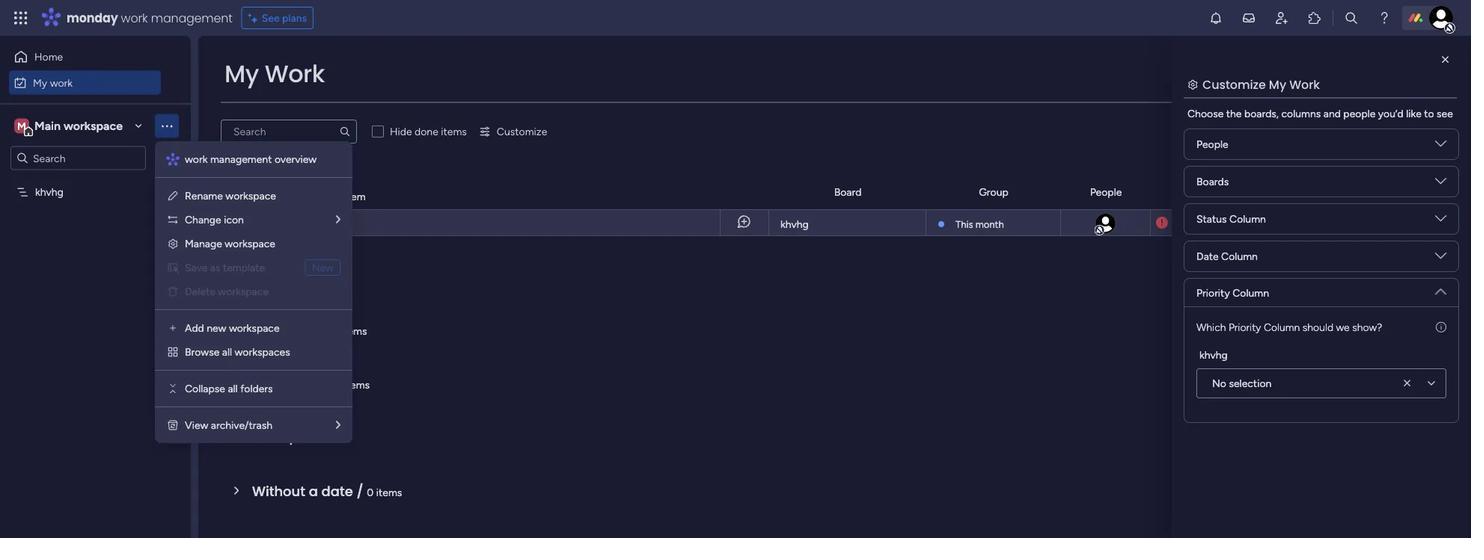 Task type: locate. For each thing, give the bounding box(es) containing it.
icon
[[224, 214, 244, 226]]

all down the add new workspace
[[222, 346, 232, 359]]

dapulse dropdown down arrow image for priority
[[1435, 281, 1446, 297]]

1 right project
[[280, 217, 284, 230]]

0 vertical spatial all
[[222, 346, 232, 359]]

date for date
[[1192, 186, 1214, 199]]

1 vertical spatial status
[[1197, 213, 1227, 226]]

date up 15,
[[1192, 186, 1214, 199]]

2 horizontal spatial khvhg
[[1200, 349, 1228, 361]]

which
[[1197, 321, 1226, 334]]

help image
[[1377, 10, 1392, 25]]

1 vertical spatial priority
[[1197, 287, 1230, 299]]

work down home
[[50, 76, 73, 89]]

1 vertical spatial management
[[210, 153, 272, 166]]

monday
[[67, 9, 118, 26]]

invite members image
[[1274, 10, 1289, 25]]

customize
[[1203, 76, 1266, 93], [497, 125, 547, 138]]

main content containing past dates /
[[198, 36, 1471, 539]]

1 horizontal spatial khvhg
[[780, 218, 809, 231]]

nov 15, 09:00 am
[[1176, 217, 1254, 229]]

1 left item
[[338, 190, 342, 203]]

0 horizontal spatial work
[[50, 76, 73, 89]]

workspace up search in workspace 'field' at the left
[[64, 119, 123, 133]]

0 vertical spatial khvhg
[[35, 186, 63, 199]]

workspace options image
[[159, 118, 174, 133]]

0 horizontal spatial people
[[1090, 186, 1122, 199]]

0 vertical spatial customize
[[1203, 76, 1266, 93]]

week up the workspaces
[[283, 321, 318, 340]]

main
[[34, 119, 61, 133]]

0 horizontal spatial work
[[265, 57, 325, 91]]

1 horizontal spatial 1
[[338, 190, 342, 203]]

1 vertical spatial people
[[1090, 186, 1122, 199]]

1 vertical spatial this
[[252, 321, 279, 340]]

change
[[185, 214, 221, 226]]

week for this
[[283, 321, 318, 340]]

as
[[210, 262, 220, 274]]

1 horizontal spatial customize
[[1203, 76, 1266, 93]]

menu item
[[167, 259, 340, 277]]

week right next
[[285, 375, 321, 394]]

1 vertical spatial work
[[50, 76, 73, 89]]

1 list arrow image from the top
[[336, 214, 340, 225]]

workspace up project
[[226, 190, 276, 202]]

no selection
[[1212, 378, 1272, 390]]

work management overview
[[185, 153, 317, 166]]

see plans button
[[241, 7, 314, 29]]

my inside button
[[33, 76, 47, 89]]

0 horizontal spatial my
[[33, 76, 47, 89]]

apps image
[[1307, 10, 1322, 25]]

people up gary orlando image
[[1090, 186, 1122, 199]]

0 horizontal spatial customize
[[497, 125, 547, 138]]

0 vertical spatial work
[[121, 9, 148, 26]]

khvhg
[[35, 186, 63, 199], [780, 218, 809, 231], [1200, 349, 1228, 361]]

this week / 0 items
[[252, 321, 367, 340]]

0 inside 'next week / 0 items'
[[335, 379, 341, 391]]

show?
[[1352, 321, 1382, 334]]

09:00
[[1210, 217, 1237, 229]]

we
[[1336, 321, 1350, 334]]

group
[[979, 186, 1009, 199]]

status
[[1293, 186, 1323, 199], [1197, 213, 1227, 226]]

1 horizontal spatial work
[[121, 9, 148, 26]]

selection
[[1229, 378, 1272, 390]]

items up this week / 0 items in the left bottom of the page
[[318, 271, 344, 284]]

/
[[327, 186, 334, 205], [298, 267, 305, 286], [321, 321, 328, 340], [324, 375, 331, 394], [289, 428, 296, 447], [357, 482, 363, 501]]

v2 overdue deadline image
[[1156, 216, 1168, 230]]

customize my work
[[1203, 76, 1320, 93]]

list arrow image down past dates / 1 item
[[336, 214, 340, 225]]

see
[[1437, 107, 1453, 120]]

my up boards,
[[1269, 76, 1286, 93]]

1 vertical spatial week
[[285, 375, 321, 394]]

0 inside the without a date / 0 items
[[367, 486, 374, 499]]

column
[[1229, 213, 1266, 226], [1221, 250, 1258, 263], [1233, 287, 1269, 299], [1264, 321, 1300, 334]]

0 horizontal spatial status
[[1197, 213, 1227, 226]]

0 horizontal spatial khvhg
[[35, 186, 63, 199]]

delete workspace menu item
[[167, 283, 340, 301]]

0 inside this week / 0 items
[[332, 325, 339, 337]]

this for month
[[956, 219, 973, 230]]

khvhg heading
[[1200, 347, 1228, 363]]

all for collapse
[[228, 383, 238, 395]]

1 vertical spatial khvhg
[[780, 218, 809, 231]]

2 list arrow image from the top
[[336, 420, 340, 431]]

workspace for delete workspace
[[218, 285, 269, 298]]

new
[[312, 262, 334, 274]]

0 right 'today'
[[308, 271, 315, 284]]

column down am
[[1221, 250, 1258, 263]]

4 dapulse dropdown down arrow image from the top
[[1435, 251, 1446, 268]]

1 vertical spatial date
[[1197, 250, 1219, 263]]

priority
[[1396, 186, 1430, 199], [1197, 287, 1230, 299], [1229, 321, 1261, 334]]

Filter dashboard by text search field
[[221, 120, 357, 144]]

items up 'next week / 0 items'
[[341, 325, 367, 337]]

5 dapulse dropdown down arrow image from the top
[[1435, 281, 1446, 297]]

done
[[415, 125, 438, 138]]

workspace inside menu item
[[218, 285, 269, 298]]

work up rename on the top left
[[185, 153, 208, 166]]

items inside later / 0 items
[[309, 433, 335, 445]]

see plans
[[262, 12, 307, 24]]

column left should
[[1264, 321, 1300, 334]]

column up date column
[[1229, 213, 1266, 226]]

1 vertical spatial 1
[[280, 217, 284, 230]]

choose
[[1188, 107, 1224, 120]]

this up the workspaces
[[252, 321, 279, 340]]

list arrow image
[[336, 214, 340, 225], [336, 420, 340, 431]]

2 vertical spatial khvhg
[[1200, 349, 1228, 361]]

change icon
[[185, 214, 244, 226]]

later / 0 items
[[252, 428, 335, 447]]

manage
[[185, 238, 222, 250]]

am
[[1239, 217, 1254, 229]]

1 horizontal spatial work
[[1289, 76, 1320, 93]]

this for week
[[252, 321, 279, 340]]

option
[[0, 179, 191, 182]]

workspace for rename workspace
[[226, 190, 276, 202]]

0 vertical spatial week
[[283, 321, 318, 340]]

customize inside button
[[497, 125, 547, 138]]

a
[[309, 482, 318, 501]]

0 vertical spatial this
[[956, 219, 973, 230]]

add new workspace image
[[167, 323, 179, 334]]

list arrow image for view archive/trash
[[336, 420, 340, 431]]

priority for priority column
[[1197, 287, 1230, 299]]

workspace down project
[[225, 238, 275, 250]]

management inside menu
[[210, 153, 272, 166]]

0 up 'next week / 0 items'
[[332, 325, 339, 337]]

0 inside later / 0 items
[[300, 433, 306, 445]]

my work
[[224, 57, 325, 91]]

rename
[[185, 190, 223, 202]]

this
[[956, 219, 973, 230], [252, 321, 279, 340]]

collapse
[[185, 383, 225, 395]]

gary orlando image
[[1429, 6, 1453, 30]]

/ down this week / 0 items in the left bottom of the page
[[324, 375, 331, 394]]

work
[[121, 9, 148, 26], [50, 76, 73, 89], [185, 153, 208, 166]]

status for status
[[1293, 186, 1323, 199]]

0 vertical spatial 1
[[338, 190, 342, 203]]

workspace
[[64, 119, 123, 133], [226, 190, 276, 202], [225, 238, 275, 250], [218, 285, 269, 298], [229, 322, 280, 335]]

items right date
[[376, 486, 402, 499]]

all left the folders
[[228, 383, 238, 395]]

menu
[[155, 141, 352, 444]]

people
[[1197, 138, 1229, 151], [1090, 186, 1122, 199]]

my work button
[[9, 71, 161, 95]]

my down home
[[33, 76, 47, 89]]

1 horizontal spatial status
[[1293, 186, 1323, 199]]

0 vertical spatial people
[[1197, 138, 1229, 151]]

date for date column
[[1197, 250, 1219, 263]]

items inside 'next week / 0 items'
[[344, 379, 370, 391]]

0 horizontal spatial this
[[252, 321, 279, 340]]

column down date column
[[1233, 287, 1269, 299]]

2 vertical spatial work
[[185, 153, 208, 166]]

plans
[[282, 12, 307, 24]]

2 horizontal spatial my
[[1269, 76, 1286, 93]]

work inside button
[[50, 76, 73, 89]]

workspace down the template
[[218, 285, 269, 298]]

hide done items
[[390, 125, 467, 138]]

date down 15,
[[1197, 250, 1219, 263]]

1 vertical spatial customize
[[497, 125, 547, 138]]

today
[[252, 267, 294, 286]]

all for browse
[[222, 346, 232, 359]]

later
[[252, 428, 286, 447]]

work
[[265, 57, 325, 91], [1289, 76, 1320, 93]]

notifications image
[[1209, 10, 1223, 25]]

1
[[338, 190, 342, 203], [280, 217, 284, 230]]

rename workspace
[[185, 190, 276, 202]]

0 down this week / 0 items in the left bottom of the page
[[335, 379, 341, 391]]

you'd
[[1378, 107, 1404, 120]]

work up columns
[[1289, 76, 1320, 93]]

0 right date
[[367, 486, 374, 499]]

delete
[[185, 285, 215, 298]]

date
[[1192, 186, 1214, 199], [1197, 250, 1219, 263]]

3 dapulse dropdown down arrow image from the top
[[1435, 213, 1446, 230]]

people down choose
[[1197, 138, 1229, 151]]

my down see plans button
[[224, 57, 259, 91]]

1 vertical spatial list arrow image
[[336, 420, 340, 431]]

list arrow image right later / 0 items
[[336, 420, 340, 431]]

customize button
[[473, 120, 553, 144]]

dapulse dropdown down arrow image
[[1435, 138, 1446, 155], [1435, 176, 1446, 193], [1435, 213, 1446, 230], [1435, 251, 1446, 268], [1435, 281, 1446, 297]]

khvhg group
[[1197, 347, 1446, 399]]

column for priority column
[[1233, 287, 1269, 299]]

work down plans
[[265, 57, 325, 91]]

0
[[308, 271, 315, 284], [332, 325, 339, 337], [335, 379, 341, 391], [300, 433, 306, 445], [367, 486, 374, 499]]

columns
[[1281, 107, 1321, 120]]

choose the boards, columns and people you'd like to see
[[1188, 107, 1453, 120]]

search everything image
[[1344, 10, 1359, 25]]

1 horizontal spatial my
[[224, 57, 259, 91]]

customize for customize
[[497, 125, 547, 138]]

dates
[[285, 186, 324, 205]]

1 horizontal spatial people
[[1197, 138, 1229, 151]]

items right later
[[309, 433, 335, 445]]

khvhg inside group
[[1200, 349, 1228, 361]]

work right monday
[[121, 9, 148, 26]]

next
[[252, 375, 282, 394]]

/ up 'next week / 0 items'
[[321, 321, 328, 340]]

0 vertical spatial date
[[1192, 186, 1214, 199]]

None search field
[[221, 120, 357, 144]]

0 vertical spatial status
[[1293, 186, 1323, 199]]

view
[[185, 419, 208, 432]]

0 vertical spatial priority
[[1396, 186, 1430, 199]]

items down this week / 0 items in the left bottom of the page
[[344, 379, 370, 391]]

0 vertical spatial list arrow image
[[336, 214, 340, 225]]

main content
[[198, 36, 1471, 539]]

browse all workspaces
[[185, 346, 290, 359]]

items inside this week / 0 items
[[341, 325, 367, 337]]

week
[[283, 321, 318, 340], [285, 375, 321, 394]]

0 right later
[[300, 433, 306, 445]]

view archive/trash image
[[167, 420, 179, 432]]

and
[[1324, 107, 1341, 120]]

this left month
[[956, 219, 973, 230]]

/ right date
[[357, 482, 363, 501]]

1 horizontal spatial this
[[956, 219, 973, 230]]

1 vertical spatial all
[[228, 383, 238, 395]]

status column
[[1197, 213, 1266, 226]]

management
[[151, 9, 232, 26], [210, 153, 272, 166]]

board
[[834, 186, 862, 199]]

date
[[321, 482, 353, 501]]



Task type: describe. For each thing, give the bounding box(es) containing it.
workspace for main workspace
[[64, 119, 123, 133]]

manage workspace image
[[167, 238, 179, 250]]

workspaces
[[235, 346, 290, 359]]

search image
[[339, 126, 351, 138]]

0 inside today / 0 items
[[308, 271, 315, 284]]

week for next
[[285, 375, 321, 394]]

change icon image
[[167, 214, 179, 226]]

khvhg list box
[[0, 177, 191, 407]]

priority for priority
[[1396, 186, 1430, 199]]

dapulse dropdown down arrow image for status
[[1435, 213, 1446, 230]]

1 inside past dates / 1 item
[[338, 190, 342, 203]]

hide
[[390, 125, 412, 138]]

monday work management
[[67, 9, 232, 26]]

home button
[[9, 45, 161, 69]]

items inside today / 0 items
[[318, 271, 344, 284]]

my inside main content
[[1269, 76, 1286, 93]]

project
[[243, 217, 277, 230]]

2 horizontal spatial work
[[185, 153, 208, 166]]

delete workspace image
[[167, 286, 179, 298]]

the
[[1226, 107, 1242, 120]]

rename workspace image
[[167, 190, 179, 202]]

past
[[252, 186, 282, 205]]

delete workspace
[[185, 285, 269, 298]]

work for monday
[[121, 9, 148, 26]]

boards
[[1197, 175, 1229, 188]]

item
[[345, 190, 366, 203]]

without a date / 0 items
[[252, 482, 402, 501]]

view archive/trash
[[185, 419, 272, 432]]

archive/trash
[[211, 419, 272, 432]]

add new workspace
[[185, 322, 280, 335]]

service icon image
[[167, 262, 179, 274]]

this month
[[956, 219, 1004, 230]]

main workspace
[[34, 119, 123, 133]]

my work
[[33, 76, 73, 89]]

2 dapulse dropdown down arrow image from the top
[[1435, 176, 1446, 193]]

no
[[1212, 378, 1226, 390]]

home
[[34, 51, 63, 63]]

add
[[185, 322, 204, 335]]

list arrow image for change icon
[[336, 214, 340, 225]]

khvhg inside list box
[[35, 186, 63, 199]]

past dates / 1 item
[[252, 186, 366, 205]]

0 horizontal spatial 1
[[280, 217, 284, 230]]

items inside the without a date / 0 items
[[376, 486, 402, 499]]

/ left "new"
[[298, 267, 305, 286]]

menu item containing save as template
[[167, 259, 340, 277]]

folders
[[240, 383, 273, 395]]

column for status column
[[1229, 213, 1266, 226]]

workspace image
[[14, 118, 29, 134]]

workspace for manage workspace
[[225, 238, 275, 250]]

manage workspace
[[185, 238, 275, 250]]

save as template
[[185, 262, 265, 274]]

status for status column
[[1197, 213, 1227, 226]]

new
[[207, 322, 226, 335]]

today / 0 items
[[252, 267, 344, 286]]

column for date column
[[1221, 250, 1258, 263]]

customize for customize my work
[[1203, 76, 1266, 93]]

15,
[[1196, 217, 1208, 229]]

gary orlando image
[[1094, 213, 1117, 235]]

should
[[1303, 321, 1333, 334]]

without
[[252, 482, 305, 501]]

items right done
[[441, 125, 467, 138]]

see
[[262, 12, 280, 24]]

dapulse dropdown down arrow image for date
[[1435, 251, 1446, 268]]

boards,
[[1244, 107, 1279, 120]]

/ right later
[[289, 428, 296, 447]]

/ left item
[[327, 186, 334, 205]]

select product image
[[13, 10, 28, 25]]

collapse all folders
[[185, 383, 273, 395]]

browse all workspaces image
[[167, 346, 179, 358]]

priority column
[[1197, 287, 1269, 299]]

0 vertical spatial management
[[151, 9, 232, 26]]

project 1
[[243, 217, 284, 230]]

month
[[976, 219, 1004, 230]]

which priority column should we show?
[[1197, 321, 1382, 334]]

people
[[1343, 107, 1376, 120]]

next week / 0 items
[[252, 375, 370, 394]]

workspace selection element
[[14, 117, 125, 137]]

nov
[[1176, 217, 1194, 229]]

inbox image
[[1241, 10, 1256, 25]]

khvhg for khvhg link at the right top of the page
[[780, 218, 809, 231]]

khvhg for khvhg group
[[1200, 349, 1228, 361]]

1 dapulse dropdown down arrow image from the top
[[1435, 138, 1446, 155]]

my for my work
[[224, 57, 259, 91]]

menu containing work management overview
[[155, 141, 352, 444]]

khvhg link
[[778, 210, 917, 237]]

2 vertical spatial priority
[[1229, 321, 1261, 334]]

v2 info image
[[1436, 320, 1446, 335]]

work for my
[[50, 76, 73, 89]]

Search in workspace field
[[31, 150, 125, 167]]

to
[[1424, 107, 1434, 120]]

workspace up the workspaces
[[229, 322, 280, 335]]

collapse all folders image
[[167, 383, 179, 395]]

save
[[185, 262, 208, 274]]

overview
[[275, 153, 317, 166]]

like
[[1406, 107, 1422, 120]]

m
[[17, 120, 26, 132]]

template
[[223, 262, 265, 274]]

date column
[[1197, 250, 1258, 263]]

my for my work
[[33, 76, 47, 89]]

work inside main content
[[1289, 76, 1320, 93]]

browse
[[185, 346, 220, 359]]



Task type: vqa. For each thing, say whether or not it's contained in the screenshot.
Manage Workspace icon
yes



